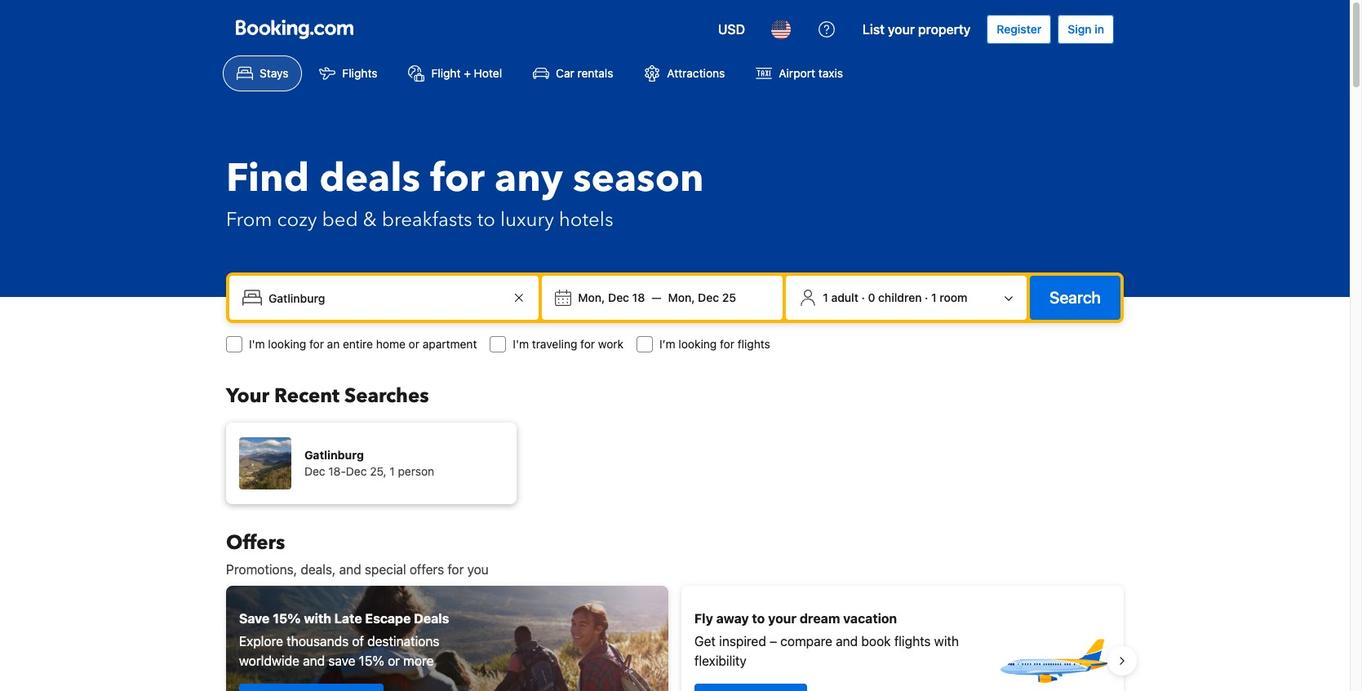 Task type: vqa. For each thing, say whether or not it's contained in the screenshot.
based at left bottom
no



Task type: describe. For each thing, give the bounding box(es) containing it.
an
[[327, 337, 340, 351]]

gatlinburg
[[305, 448, 364, 462]]

1 adult · 0 children · 1 room
[[823, 291, 968, 305]]

i'm for i'm looking for an entire home or apartment
[[249, 337, 265, 351]]

sign
[[1068, 22, 1092, 36]]

list your property link
[[853, 10, 981, 49]]

with inside save 15% with late escape deals explore thousands of destinations worldwide and save 15% or more
[[304, 612, 331, 626]]

looking for i'm
[[268, 337, 306, 351]]

find
[[226, 152, 310, 206]]

dream
[[800, 612, 841, 626]]

attractions
[[668, 66, 725, 80]]

hotel
[[474, 66, 502, 80]]

find deals for any season from cozy bed & breakfasts to luxury hotels
[[226, 152, 704, 234]]

season
[[573, 152, 704, 206]]

i'm traveling for work
[[513, 337, 624, 351]]

room
[[940, 291, 968, 305]]

for for flights
[[720, 337, 735, 351]]

book
[[862, 635, 891, 649]]

0 vertical spatial 15%
[[273, 612, 301, 626]]

more
[[404, 654, 434, 669]]

adult
[[832, 291, 859, 305]]

children
[[879, 291, 922, 305]]

dec left 18
[[608, 291, 630, 305]]

bed
[[322, 207, 358, 234]]

sign in link
[[1059, 15, 1115, 44]]

from
[[226, 207, 272, 234]]

register link
[[988, 15, 1052, 44]]

dec left 25
[[698, 291, 720, 305]]

sign in
[[1068, 22, 1105, 36]]

and inside 'offers promotions, deals, and special offers for you'
[[339, 563, 361, 577]]

2 horizontal spatial 1
[[932, 291, 937, 305]]

mon, dec 18 button
[[572, 283, 652, 313]]

stays link
[[223, 56, 303, 91]]

list your property
[[863, 22, 971, 37]]

offers
[[226, 530, 285, 557]]

or inside save 15% with late escape deals explore thousands of destinations worldwide and save 15% or more
[[388, 654, 400, 669]]

group of friends hiking in the mountains on a sunny day image
[[226, 586, 669, 692]]

airport taxis
[[779, 66, 844, 80]]

0
[[868, 291, 876, 305]]

usd button
[[709, 10, 755, 49]]

mon, dec 18 — mon, dec 25
[[578, 291, 737, 305]]

1 horizontal spatial 1
[[823, 291, 829, 305]]

taxis
[[819, 66, 844, 80]]

Where are you going? field
[[262, 283, 510, 313]]

for inside 'offers promotions, deals, and special offers for you'
[[448, 563, 464, 577]]

home
[[376, 337, 406, 351]]

—
[[652, 291, 662, 305]]

any
[[495, 152, 563, 206]]

–
[[770, 635, 777, 649]]

searches
[[345, 383, 429, 410]]

fly away to your dream vacation get inspired – compare and book flights with flexibility
[[695, 612, 960, 669]]

person
[[398, 465, 435, 479]]

escape
[[365, 612, 411, 626]]

and inside save 15% with late escape deals explore thousands of destinations worldwide and save 15% or more
[[303, 654, 325, 669]]

to inside fly away to your dream vacation get inspired – compare and book flights with flexibility
[[753, 612, 765, 626]]

offers promotions, deals, and special offers for you
[[226, 530, 489, 577]]

for for any
[[430, 152, 485, 206]]

car
[[556, 66, 575, 80]]

fly away to your dream vacation image
[[997, 604, 1111, 692]]

away
[[717, 612, 749, 626]]

cozy
[[277, 207, 317, 234]]

airport taxis link
[[743, 56, 857, 91]]

entire
[[343, 337, 373, 351]]

1 · from the left
[[862, 291, 865, 305]]

of
[[352, 635, 364, 649]]

your recent searches
[[226, 383, 429, 410]]

thousands
[[287, 635, 349, 649]]

hotels
[[559, 207, 614, 234]]

i'm for i'm traveling for work
[[513, 337, 529, 351]]

breakfasts
[[382, 207, 473, 234]]

rentals
[[578, 66, 614, 80]]

register
[[997, 22, 1042, 36]]

fly
[[695, 612, 714, 626]]

region containing save 15% with late escape deals
[[213, 580, 1138, 692]]

i'm looking for flights
[[660, 337, 771, 351]]

in
[[1095, 22, 1105, 36]]



Task type: locate. For each thing, give the bounding box(es) containing it.
for left you
[[448, 563, 464, 577]]

i'm
[[660, 337, 676, 351]]

18
[[633, 291, 645, 305]]

1 left room
[[932, 291, 937, 305]]

0 horizontal spatial or
[[388, 654, 400, 669]]

1 vertical spatial with
[[935, 635, 960, 649]]

and left book
[[836, 635, 858, 649]]

to inside find deals for any season from cozy bed & breakfasts to luxury hotels
[[477, 207, 496, 234]]

0 vertical spatial with
[[304, 612, 331, 626]]

with
[[304, 612, 331, 626], [935, 635, 960, 649]]

1 horizontal spatial 15%
[[359, 654, 385, 669]]

15% right save
[[273, 612, 301, 626]]

and down thousands
[[303, 654, 325, 669]]

mon, left 18
[[578, 291, 605, 305]]

inspired
[[720, 635, 767, 649]]

i'm looking for an entire home or apartment
[[249, 337, 477, 351]]

1 vertical spatial flights
[[895, 635, 931, 649]]

airport
[[779, 66, 816, 80]]

promotions,
[[226, 563, 297, 577]]

and right deals,
[[339, 563, 361, 577]]

for left an
[[309, 337, 324, 351]]

looking left an
[[268, 337, 306, 351]]

2 mon, from the left
[[668, 291, 695, 305]]

1
[[823, 291, 829, 305], [932, 291, 937, 305], [390, 465, 395, 479]]

property
[[919, 22, 971, 37]]

booking.com image
[[236, 20, 354, 39]]

1 vertical spatial to
[[753, 612, 765, 626]]

0 horizontal spatial i'm
[[249, 337, 265, 351]]

list
[[863, 22, 885, 37]]

1 horizontal spatial your
[[888, 22, 915, 37]]

car rentals link
[[519, 56, 628, 91]]

mon, dec 25 button
[[662, 283, 743, 313]]

for down 25
[[720, 337, 735, 351]]

deals
[[414, 612, 449, 626]]

for up the breakfasts
[[430, 152, 485, 206]]

stays
[[260, 66, 289, 80]]

1 right 25,
[[390, 465, 395, 479]]

i'm up your
[[249, 337, 265, 351]]

·
[[862, 291, 865, 305], [925, 291, 929, 305]]

0 horizontal spatial 15%
[[273, 612, 301, 626]]

traveling
[[532, 337, 578, 351]]

region
[[213, 580, 1138, 692]]

0 vertical spatial and
[[339, 563, 361, 577]]

looking for i'm
[[679, 337, 717, 351]]

mon, right —
[[668, 291, 695, 305]]

you
[[468, 563, 489, 577]]

and inside fly away to your dream vacation get inspired – compare and book flights with flexibility
[[836, 635, 858, 649]]

0 horizontal spatial your
[[769, 612, 797, 626]]

looking
[[268, 337, 306, 351], [679, 337, 717, 351]]

deals,
[[301, 563, 336, 577]]

special
[[365, 563, 406, 577]]

flight
[[432, 66, 461, 80]]

your up –
[[769, 612, 797, 626]]

1 left adult
[[823, 291, 829, 305]]

flight + hotel link
[[395, 56, 516, 91]]

your
[[226, 383, 270, 410]]

0 vertical spatial flights
[[738, 337, 771, 351]]

25,
[[370, 465, 387, 479]]

1 looking from the left
[[268, 337, 306, 351]]

1 horizontal spatial mon,
[[668, 291, 695, 305]]

with inside fly away to your dream vacation get inspired – compare and book flights with flexibility
[[935, 635, 960, 649]]

car rentals
[[556, 66, 614, 80]]

vacation
[[844, 612, 898, 626]]

to right the away
[[753, 612, 765, 626]]

search
[[1050, 288, 1102, 307]]

0 vertical spatial to
[[477, 207, 496, 234]]

1 horizontal spatial with
[[935, 635, 960, 649]]

0 vertical spatial your
[[888, 22, 915, 37]]

apartment
[[423, 337, 477, 351]]

2 looking from the left
[[679, 337, 717, 351]]

2 horizontal spatial and
[[836, 635, 858, 649]]

your right list
[[888, 22, 915, 37]]

flights inside fly away to your dream vacation get inspired – compare and book flights with flexibility
[[895, 635, 931, 649]]

flexibility
[[695, 654, 747, 669]]

compare
[[781, 635, 833, 649]]

1 vertical spatial 15%
[[359, 654, 385, 669]]

get
[[695, 635, 716, 649]]

luxury
[[501, 207, 554, 234]]

with up thousands
[[304, 612, 331, 626]]

or down destinations
[[388, 654, 400, 669]]

2 · from the left
[[925, 291, 929, 305]]

· left 0
[[862, 291, 865, 305]]

dec
[[608, 291, 630, 305], [698, 291, 720, 305], [305, 465, 325, 479], [346, 465, 367, 479]]

2 vertical spatial and
[[303, 654, 325, 669]]

save
[[329, 654, 356, 669]]

0 horizontal spatial flights
[[738, 337, 771, 351]]

15% down of
[[359, 654, 385, 669]]

i'm
[[249, 337, 265, 351], [513, 337, 529, 351]]

to left luxury
[[477, 207, 496, 234]]

destinations
[[368, 635, 440, 649]]

+
[[464, 66, 471, 80]]

flights
[[343, 66, 378, 80]]

dec left 25,
[[346, 465, 367, 479]]

work
[[598, 337, 624, 351]]

0 horizontal spatial ·
[[862, 291, 865, 305]]

1 horizontal spatial i'm
[[513, 337, 529, 351]]

flights right book
[[895, 635, 931, 649]]

0 horizontal spatial mon,
[[578, 291, 605, 305]]

0 horizontal spatial to
[[477, 207, 496, 234]]

gatlinburg dec 18-dec 25, 1 person
[[305, 448, 435, 479]]

search button
[[1031, 276, 1121, 320]]

usd
[[718, 22, 746, 37]]

or
[[409, 337, 420, 351], [388, 654, 400, 669]]

1 vertical spatial your
[[769, 612, 797, 626]]

1 vertical spatial and
[[836, 635, 858, 649]]

&
[[363, 207, 377, 234]]

save 15% with late escape deals explore thousands of destinations worldwide and save 15% or more
[[239, 612, 449, 669]]

1 horizontal spatial and
[[339, 563, 361, 577]]

for
[[430, 152, 485, 206], [309, 337, 324, 351], [581, 337, 595, 351], [720, 337, 735, 351], [448, 563, 464, 577]]

1 horizontal spatial ·
[[925, 291, 929, 305]]

and
[[339, 563, 361, 577], [836, 635, 858, 649], [303, 654, 325, 669]]

1 horizontal spatial to
[[753, 612, 765, 626]]

25
[[723, 291, 737, 305]]

2 i'm from the left
[[513, 337, 529, 351]]

for inside find deals for any season from cozy bed & breakfasts to luxury hotels
[[430, 152, 485, 206]]

with right book
[[935, 635, 960, 649]]

recent
[[274, 383, 340, 410]]

mon,
[[578, 291, 605, 305], [668, 291, 695, 305]]

1 horizontal spatial flights
[[895, 635, 931, 649]]

18-
[[329, 465, 346, 479]]

0 horizontal spatial with
[[304, 612, 331, 626]]

flights link
[[306, 56, 392, 91]]

explore
[[239, 635, 283, 649]]

or right 'home'
[[409, 337, 420, 351]]

0 horizontal spatial 1
[[390, 465, 395, 479]]

1 horizontal spatial or
[[409, 337, 420, 351]]

for left the work
[[581, 337, 595, 351]]

attractions link
[[631, 56, 739, 91]]

dec left 18-
[[305, 465, 325, 479]]

save
[[239, 612, 270, 626]]

looking right i'm
[[679, 337, 717, 351]]

1 vertical spatial or
[[388, 654, 400, 669]]

1 adult · 0 children · 1 room button
[[793, 283, 1021, 314]]

i'm left traveling
[[513, 337, 529, 351]]

for for an
[[309, 337, 324, 351]]

deals
[[319, 152, 421, 206]]

1 mon, from the left
[[578, 291, 605, 305]]

worldwide
[[239, 654, 300, 669]]

0 horizontal spatial looking
[[268, 337, 306, 351]]

offers
[[410, 563, 444, 577]]

late
[[335, 612, 362, 626]]

· right children
[[925, 291, 929, 305]]

1 horizontal spatial looking
[[679, 337, 717, 351]]

flights down mon, dec 25 button
[[738, 337, 771, 351]]

0 vertical spatial or
[[409, 337, 420, 351]]

1 i'm from the left
[[249, 337, 265, 351]]

1 inside gatlinburg dec 18-dec 25, 1 person
[[390, 465, 395, 479]]

0 horizontal spatial and
[[303, 654, 325, 669]]

for for work
[[581, 337, 595, 351]]

your inside fly away to your dream vacation get inspired – compare and book flights with flexibility
[[769, 612, 797, 626]]

your
[[888, 22, 915, 37], [769, 612, 797, 626]]



